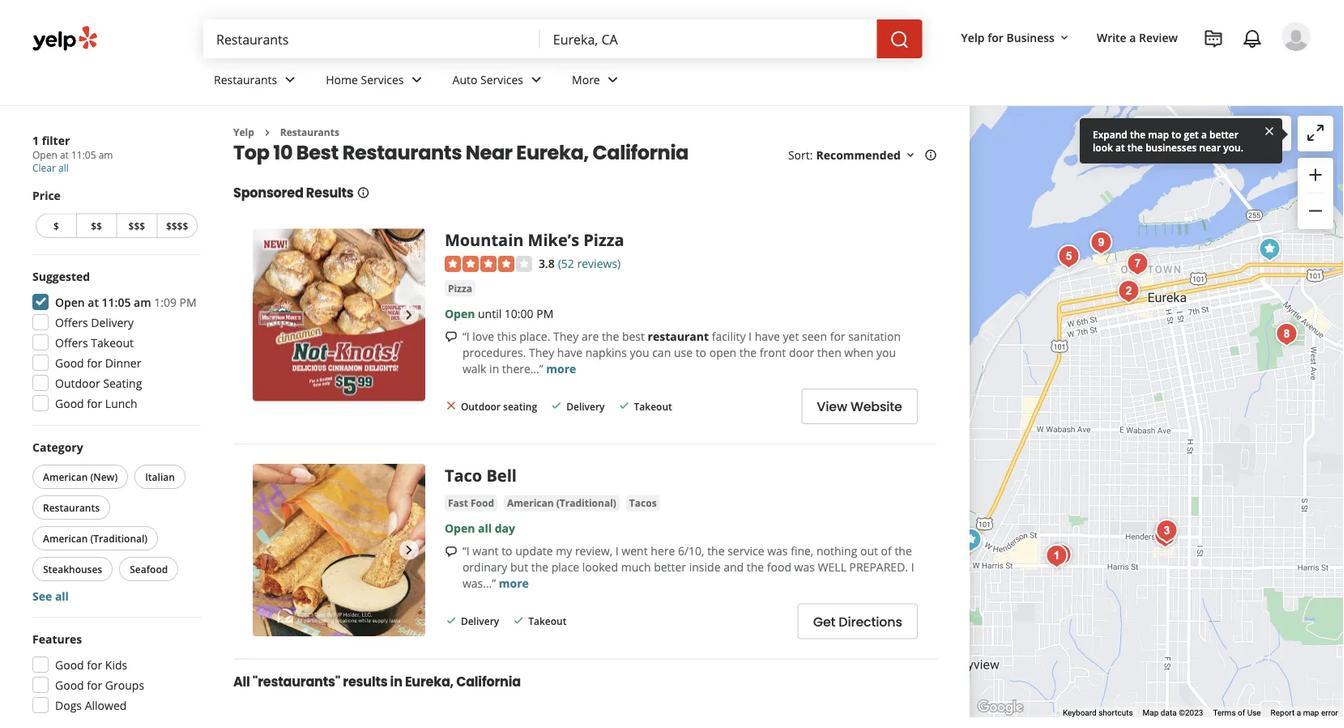 Task type: describe. For each thing, give the bounding box(es) containing it.
10:00
[[505, 306, 534, 321]]

out
[[861, 544, 878, 559]]

view
[[817, 398, 848, 416]]

outdoor for outdoor seating
[[55, 376, 100, 391]]

taco bell link
[[445, 464, 517, 487]]

food
[[471, 497, 494, 510]]

keyboard shortcuts button
[[1063, 708, 1133, 719]]

get
[[1184, 128, 1199, 141]]

expand map image
[[1306, 123, 1326, 143]]

"i love this place. they are the best restaurant
[[463, 329, 709, 344]]

service
[[728, 544, 765, 559]]

see all button
[[32, 589, 69, 604]]

2 you from the left
[[877, 345, 896, 360]]

taco bell image
[[955, 524, 987, 557]]

services for home services
[[361, 72, 404, 87]]

ordinary
[[463, 560, 508, 575]]

open until 10:00 pm
[[445, 306, 554, 321]]

went
[[622, 544, 648, 559]]

map region
[[924, 0, 1344, 719]]

kids
[[105, 658, 127, 673]]

none field find
[[216, 30, 527, 48]]

pizza button
[[445, 280, 476, 297]]

jack's seafood image
[[1085, 227, 1118, 259]]

terms of use
[[1214, 709, 1262, 719]]

moves
[[1247, 126, 1282, 142]]

front
[[760, 345, 786, 360]]

the up inside
[[708, 544, 725, 559]]

seafood button
[[119, 558, 178, 582]]

more for the bottommost more link
[[499, 576, 529, 592]]

tandoori bites indian cuisine image
[[1254, 233, 1286, 266]]

view website link
[[802, 389, 918, 425]]

of inside "i want to update my review, i went here 6/10, the service was fine, nothing out of the ordinary but the place looked much better inside and the food was well prepared. i was…"
[[881, 544, 892, 559]]

projects image
[[1204, 29, 1224, 49]]

1 filter open at 11:05 am clear all
[[32, 133, 113, 175]]

the jerk kitchen image
[[1041, 541, 1073, 573]]

filter
[[42, 133, 70, 148]]

1 vertical spatial takeout
[[634, 400, 672, 413]]

pizza link
[[445, 280, 476, 297]]

offers for offers delivery
[[55, 315, 88, 330]]

fine,
[[791, 544, 814, 559]]

auto services link
[[440, 58, 559, 105]]

"i for "i love this place. they are the best restaurant
[[463, 329, 470, 344]]

as
[[1206, 126, 1218, 142]]

next image for mountain
[[399, 305, 419, 325]]

16 chevron down v2 image
[[904, 149, 917, 162]]

for inside facility i have yet seen for sanitation procedures. they have napkins you can use to open the front door then when you walk in there…"
[[830, 329, 846, 344]]

restaurant
[[648, 329, 709, 344]]

0 vertical spatial have
[[755, 329, 780, 344]]

terms of use link
[[1214, 709, 1262, 719]]

results
[[306, 184, 354, 202]]

annie's cambodian image
[[1149, 520, 1182, 553]]

previous image for taco bell
[[259, 541, 279, 560]]

report
[[1271, 709, 1295, 719]]

0 horizontal spatial 16 info v2 image
[[357, 186, 370, 199]]

2 vertical spatial i
[[911, 560, 915, 575]]

close image
[[1263, 124, 1276, 138]]

american (new) button
[[32, 465, 128, 489]]

suggested
[[32, 269, 90, 284]]

tacos link
[[626, 496, 660, 512]]

the diver bar and grill image
[[1151, 515, 1184, 548]]

a inside expand the map to get a better look at the businesses near you.
[[1202, 128, 1207, 141]]

1 horizontal spatial delivery
[[461, 615, 499, 628]]

yelp for the yelp link
[[233, 126, 254, 139]]

0 vertical spatial american (traditional) button
[[504, 496, 620, 512]]

restaurants down home services link
[[343, 139, 462, 166]]

next image for taco
[[399, 541, 419, 560]]

more link
[[559, 58, 636, 105]]

1 horizontal spatial california
[[593, 139, 689, 166]]

0 horizontal spatial was
[[768, 544, 788, 559]]

good for groups
[[55, 678, 144, 693]]

auto services
[[453, 72, 524, 87]]

open at 11:05 am 1:09 pm
[[55, 295, 197, 310]]

3.8
[[539, 256, 555, 271]]

0 horizontal spatial have
[[557, 345, 583, 360]]

i inside facility i have yet seen for sanitation procedures. they have napkins you can use to open the front door then when you walk in there…"
[[749, 329, 752, 344]]

good for good for dinner
[[55, 355, 84, 371]]

see all
[[32, 589, 69, 604]]

view website
[[817, 398, 903, 416]]

good for good for lunch
[[55, 396, 84, 411]]

1
[[32, 133, 39, 148]]

expand
[[1093, 128, 1128, 141]]

italian button
[[135, 465, 185, 489]]

ritz bar & grill image
[[1122, 248, 1154, 280]]

all for open all day
[[478, 521, 492, 537]]

outdoor seating
[[461, 400, 537, 413]]

shortcuts
[[1099, 709, 1133, 719]]

24 chevron down v2 image for home services
[[407, 70, 427, 89]]

1 vertical spatial in
[[390, 674, 403, 692]]

3.8 star rating image
[[445, 256, 532, 272]]

review
[[1140, 30, 1178, 45]]

map for to
[[1149, 128, 1170, 141]]

island delight image
[[1045, 540, 1077, 572]]

procedures.
[[463, 345, 526, 360]]

16 speech v2 image for taco
[[445, 546, 458, 559]]

at inside expand the map to get a better look at the businesses near you.
[[1116, 141, 1125, 154]]

for for groups
[[87, 678, 102, 693]]

good for good for groups
[[55, 678, 84, 693]]

search image
[[890, 30, 910, 50]]

report a map error link
[[1271, 709, 1339, 719]]

inside
[[689, 560, 721, 575]]

home services
[[326, 72, 404, 87]]

open for open at 11:05 am 1:09 pm
[[55, 295, 85, 310]]

"i for "i want to update my review, i went here 6/10, the service was fine, nothing out of the ordinary but the place looked much better inside and the food was well prepared. i was…"
[[463, 544, 470, 559]]

3.8 link
[[539, 254, 555, 271]]

then
[[818, 345, 842, 360]]

16 close v2 image
[[445, 400, 458, 413]]

can
[[653, 345, 671, 360]]

food
[[767, 560, 792, 575]]

recommended button
[[816, 147, 917, 163]]

1 vertical spatial i
[[616, 544, 619, 559]]

all for see all
[[55, 589, 69, 604]]

11:05 inside 1 filter open at 11:05 am clear all
[[71, 148, 96, 162]]

takeout inside group
[[91, 335, 134, 351]]

dinner
[[105, 355, 141, 371]]

1 horizontal spatial takeout
[[529, 615, 567, 628]]

open inside 1 filter open at 11:05 am clear all
[[32, 148, 57, 162]]

facility i have yet seen for sanitation procedures. they have napkins you can use to open the front door then when you walk in there…"
[[463, 329, 901, 377]]

and
[[724, 560, 744, 575]]

(traditional) inside american (traditional) link
[[557, 497, 617, 510]]

0 horizontal spatial american (traditional)
[[43, 532, 148, 545]]

all inside 1 filter open at 11:05 am clear all
[[58, 161, 69, 175]]

1 vertical spatial american (traditional) button
[[32, 527, 158, 551]]

mountain mike's pizza image
[[253, 229, 425, 401]]

1 horizontal spatial 16 info v2 image
[[925, 149, 937, 162]]

24 chevron down v2 image for restaurants
[[281, 70, 300, 89]]

better inside "i want to update my review, i went here 6/10, the service was fine, nothing out of the ordinary but the place looked much better inside and the food was well prepared. i was…"
[[654, 560, 686, 575]]

all
[[233, 674, 250, 692]]

to inside facility i have yet seen for sanitation procedures. they have napkins you can use to open the front door then when you walk in there…"
[[696, 345, 707, 360]]

restaurants inside button
[[43, 501, 100, 515]]

when
[[845, 345, 874, 360]]

$
[[53, 219, 59, 233]]

1 vertical spatial more link
[[499, 576, 529, 592]]

(52 reviews) link
[[558, 254, 621, 271]]

the up napkins
[[602, 329, 619, 344]]

"i want to update my review, i went here 6/10, the service was fine, nothing out of the ordinary but the place looked much better inside and the food was well prepared. i was…"
[[463, 544, 915, 592]]

services for auto services
[[481, 72, 524, 87]]

the right expand
[[1130, 128, 1146, 141]]

place.
[[520, 329, 551, 344]]

expand the map to get a better look at the businesses near you.
[[1093, 128, 1244, 154]]

facility
[[712, 329, 746, 344]]

write a review
[[1097, 30, 1178, 45]]

mike's
[[528, 229, 580, 251]]

open
[[710, 345, 737, 360]]

seating
[[503, 400, 537, 413]]

more
[[572, 72, 600, 87]]

zoom out image
[[1306, 201, 1326, 221]]

1 horizontal spatial pm
[[537, 306, 554, 321]]

a for report
[[1297, 709, 1302, 719]]

$$
[[91, 219, 102, 233]]

fast food link
[[445, 496, 498, 512]]

6/10,
[[678, 544, 705, 559]]

mountain mike's pizza link
[[445, 229, 624, 251]]

the down the service
[[747, 560, 764, 575]]

walk
[[463, 361, 487, 377]]

open all day
[[445, 521, 515, 537]]

directions
[[839, 613, 903, 631]]

(52
[[558, 256, 574, 271]]

good for kids
[[55, 658, 127, 673]]

search as map moves
[[1167, 126, 1282, 142]]

slideshow element for mountain mike's pizza
[[253, 229, 425, 401]]



Task type: vqa. For each thing, say whether or not it's contained in the screenshot.
connect
no



Task type: locate. For each thing, give the bounding box(es) containing it.
more link down but
[[499, 576, 529, 592]]

none field up home services
[[216, 30, 527, 48]]

"i left want
[[463, 544, 470, 559]]

to up but
[[502, 544, 513, 559]]

notifications image
[[1243, 29, 1263, 49]]

sanitation
[[849, 329, 901, 344]]

they inside facility i have yet seen for sanitation procedures. they have napkins you can use to open the front door then when you walk in there…"
[[529, 345, 554, 360]]

1 vertical spatial next image
[[399, 541, 419, 560]]

at inside 1 filter open at 11:05 am clear all
[[60, 148, 69, 162]]

1 vertical spatial american (traditional)
[[43, 532, 148, 545]]

open down fast
[[445, 521, 475, 537]]

pizza up reviews)
[[584, 229, 624, 251]]

1 horizontal spatial none field
[[553, 30, 864, 48]]

1 horizontal spatial more
[[546, 361, 577, 377]]

1 "i from the top
[[463, 329, 470, 344]]

2 vertical spatial to
[[502, 544, 513, 559]]

1 horizontal spatial more link
[[546, 361, 577, 377]]

the down update
[[531, 560, 549, 575]]

here
[[651, 544, 675, 559]]

0 horizontal spatial delivery
[[91, 315, 134, 330]]

better inside expand the map to get a better look at the businesses near you.
[[1210, 128, 1239, 141]]

you down sanitation
[[877, 345, 896, 360]]

map data ©2023
[[1143, 709, 1204, 719]]

16 chevron down v2 image
[[1058, 31, 1071, 44]]

american down category
[[43, 470, 88, 484]]

takeout down can
[[634, 400, 672, 413]]

11:05 right clear all link at the top left of the page
[[71, 148, 96, 162]]

for for dinner
[[87, 355, 102, 371]]

terms
[[1214, 709, 1236, 719]]

tacos
[[630, 497, 657, 510]]

bell
[[487, 464, 517, 487]]

american (traditional) button
[[504, 496, 620, 512], [32, 527, 158, 551]]

american (traditional) button up steakhouses
[[32, 527, 158, 551]]

i right prepared.
[[911, 560, 915, 575]]

was…"
[[463, 576, 496, 592]]

0 horizontal spatial in
[[390, 674, 403, 692]]

©2023
[[1179, 709, 1204, 719]]

outdoor right 16 close v2 icon at the bottom left of the page
[[461, 400, 501, 413]]

1 horizontal spatial better
[[1210, 128, 1239, 141]]

have up the front
[[755, 329, 780, 344]]

1 good from the top
[[55, 355, 84, 371]]

takeout down place
[[529, 615, 567, 628]]

1 vertical spatial more
[[499, 576, 529, 592]]

am left 1:09
[[134, 295, 151, 310]]

$$$ button
[[116, 214, 157, 238]]

"i inside "i want to update my review, i went here 6/10, the service was fine, nothing out of the ordinary but the place looked much better inside and the food was well prepared. i was…"
[[463, 544, 470, 559]]

takeout
[[91, 335, 134, 351], [634, 400, 672, 413], [529, 615, 567, 628]]

mountain
[[445, 229, 524, 251]]

are
[[582, 329, 599, 344]]

at down filter
[[60, 148, 69, 162]]

24 chevron down v2 image
[[527, 70, 546, 89], [604, 70, 623, 89]]

map for moves
[[1220, 126, 1244, 142]]

next image left want
[[399, 541, 419, 560]]

"i left love
[[463, 329, 470, 344]]

2 16 speech v2 image from the top
[[445, 546, 458, 559]]

outdoor seating
[[55, 376, 142, 391]]

2 offers from the top
[[55, 335, 88, 351]]

you
[[630, 345, 650, 360], [877, 345, 896, 360]]

vista del mar image
[[1053, 241, 1085, 273]]

previous image for mountain mike's pizza
[[259, 305, 279, 325]]

american (traditional)
[[507, 497, 617, 510], [43, 532, 148, 545]]

1 vertical spatial "i
[[463, 544, 470, 559]]

california
[[593, 139, 689, 166], [456, 674, 521, 692]]

a for write
[[1130, 30, 1137, 45]]

0 vertical spatial slideshow element
[[253, 229, 425, 401]]

get
[[813, 613, 836, 631]]

restaurants up the yelp link
[[214, 72, 277, 87]]

1 next image from the top
[[399, 305, 419, 325]]

clear all link
[[32, 161, 69, 175]]

0 vertical spatial they
[[554, 329, 579, 344]]

eureka, right results
[[405, 674, 454, 692]]

1 vertical spatial 11:05
[[102, 295, 131, 310]]

1 vertical spatial california
[[456, 674, 521, 692]]

to left get
[[1172, 128, 1182, 141]]

for up then on the right of page
[[830, 329, 846, 344]]

seating
[[103, 376, 142, 391]]

american inside american (traditional) link
[[507, 497, 554, 510]]

for left business
[[988, 30, 1004, 45]]

slideshow element for taco bell
[[253, 464, 425, 637]]

restaurants inside business categories element
[[214, 72, 277, 87]]

eureka,
[[517, 139, 589, 166], [405, 674, 454, 692]]

fast food
[[448, 497, 494, 510]]

1 vertical spatial pizza
[[448, 282, 473, 295]]

$$$
[[129, 219, 145, 233]]

get directions link
[[798, 604, 918, 640]]

3 good from the top
[[55, 658, 84, 673]]

offers down offers delivery
[[55, 335, 88, 351]]

i right facility
[[749, 329, 752, 344]]

near
[[466, 139, 513, 166]]

group containing category
[[29, 439, 201, 605]]

the
[[1130, 128, 1146, 141], [1128, 141, 1144, 154], [602, 329, 619, 344], [740, 345, 757, 360], [708, 544, 725, 559], [895, 544, 912, 559], [531, 560, 549, 575], [747, 560, 764, 575]]

2 vertical spatial takeout
[[529, 615, 567, 628]]

0 vertical spatial restaurants link
[[201, 58, 313, 105]]

group containing suggested
[[28, 268, 201, 417]]

0 horizontal spatial pm
[[180, 295, 197, 310]]

groups
[[105, 678, 144, 693]]

Near text field
[[553, 30, 864, 48]]

american (traditional) inside american (traditional) link
[[507, 497, 617, 510]]

None field
[[216, 30, 527, 48], [553, 30, 864, 48]]

in down procedures.
[[490, 361, 499, 377]]

1 horizontal spatial at
[[88, 295, 99, 310]]

all right see at the bottom left
[[55, 589, 69, 604]]

1 horizontal spatial map
[[1220, 126, 1244, 142]]

(traditional) up "review,"
[[557, 497, 617, 510]]

expand the map to get a better look at the businesses near you. tooltip
[[1080, 118, 1283, 164]]

for inside button
[[988, 30, 1004, 45]]

yelp
[[962, 30, 985, 45], [233, 126, 254, 139]]

at
[[1116, 141, 1125, 154], [60, 148, 69, 162], [88, 295, 99, 310]]

24 chevron down v2 image
[[281, 70, 300, 89], [407, 70, 427, 89]]

2 slideshow element from the top
[[253, 464, 425, 637]]

eureka, right near in the top of the page
[[517, 139, 589, 166]]

24 chevron down v2 image inside home services link
[[407, 70, 427, 89]]

24 chevron down v2 image inside more link
[[604, 70, 623, 89]]

1 vertical spatial previous image
[[259, 541, 279, 560]]

2 "i from the top
[[463, 544, 470, 559]]

yelp left 16 chevron right v2 icon
[[233, 126, 254, 139]]

1 horizontal spatial am
[[134, 295, 151, 310]]

mountain mike's pizza
[[445, 229, 624, 251]]

1 vertical spatial was
[[795, 560, 815, 575]]

restaurants right 16 chevron right v2 icon
[[280, 126, 339, 139]]

0 horizontal spatial california
[[456, 674, 521, 692]]

restaurants link right 16 chevron right v2 icon
[[280, 126, 339, 139]]

was
[[768, 544, 788, 559], [795, 560, 815, 575]]

delivery down napkins
[[567, 400, 605, 413]]

16 info v2 image
[[925, 149, 937, 162], [357, 186, 370, 199]]

0 horizontal spatial better
[[654, 560, 686, 575]]

taco bell image
[[253, 464, 425, 637]]

better down here
[[654, 560, 686, 575]]

24 chevron down v2 image left "auto"
[[407, 70, 427, 89]]

i
[[749, 329, 752, 344], [616, 544, 619, 559], [911, 560, 915, 575]]

map inside expand the map to get a better look at the businesses near you.
[[1149, 128, 1170, 141]]

next image
[[399, 305, 419, 325], [399, 541, 419, 560]]

results
[[343, 674, 388, 692]]

google image
[[974, 698, 1027, 719]]

offers for offers takeout
[[55, 335, 88, 351]]

1 horizontal spatial of
[[1238, 709, 1246, 719]]

keyboard shortcuts
[[1063, 709, 1133, 719]]

clear
[[32, 161, 56, 175]]

recommended
[[816, 147, 901, 163]]

yelp for business button
[[955, 23, 1078, 52]]

1 slideshow element from the top
[[253, 229, 425, 401]]

1 horizontal spatial 24 chevron down v2 image
[[407, 70, 427, 89]]

1 vertical spatial delivery
[[567, 400, 605, 413]]

1 services from the left
[[361, 72, 404, 87]]

2 good from the top
[[55, 396, 84, 411]]

16 chevron right v2 image
[[261, 126, 274, 139]]

group containing features
[[28, 631, 201, 719]]

1 24 chevron down v2 image from the left
[[281, 70, 300, 89]]

was down 'fine,'
[[795, 560, 815, 575]]

good for good for kids
[[55, 658, 84, 673]]

0 vertical spatial 16 speech v2 image
[[445, 331, 458, 344]]

16 checkmark v2 image
[[550, 400, 563, 413], [618, 400, 631, 413], [445, 615, 458, 628], [512, 615, 525, 628]]

24 chevron down v2 image for more
[[604, 70, 623, 89]]

best
[[622, 329, 645, 344]]

2 horizontal spatial at
[[1116, 141, 1125, 154]]

am right clear all link at the top left of the page
[[99, 148, 113, 162]]

0 vertical spatial i
[[749, 329, 752, 344]]

all right clear
[[58, 161, 69, 175]]

0 horizontal spatial outdoor
[[55, 376, 100, 391]]

0 horizontal spatial 24 chevron down v2 image
[[281, 70, 300, 89]]

0 vertical spatial a
[[1130, 30, 1137, 45]]

yelp for yelp for business
[[962, 30, 985, 45]]

1 horizontal spatial outdoor
[[461, 400, 501, 413]]

11:05
[[71, 148, 96, 162], [102, 295, 131, 310]]

am inside 1 filter open at 11:05 am clear all
[[99, 148, 113, 162]]

to right the use
[[696, 345, 707, 360]]

in
[[490, 361, 499, 377], [390, 674, 403, 692]]

2 services from the left
[[481, 72, 524, 87]]

24 chevron down v2 image inside auto services link
[[527, 70, 546, 89]]

am
[[99, 148, 113, 162], [134, 295, 151, 310]]

1 vertical spatial all
[[478, 521, 492, 537]]

the inside facility i have yet seen for sanitation procedures. they have napkins you can use to open the front door then when you walk in there…"
[[740, 345, 757, 360]]

0 vertical spatial (traditional)
[[557, 497, 617, 510]]

open for open until 10:00 pm
[[445, 306, 475, 321]]

1 horizontal spatial to
[[696, 345, 707, 360]]

0 vertical spatial more link
[[546, 361, 577, 377]]

24 chevron down v2 image inside restaurants link
[[281, 70, 300, 89]]

previous image
[[259, 305, 279, 325], [259, 541, 279, 560]]

data
[[1161, 709, 1177, 719]]

0 horizontal spatial takeout
[[91, 335, 134, 351]]

american down restaurants button
[[43, 532, 88, 545]]

0 vertical spatial pizza
[[584, 229, 624, 251]]

24 chevron down v2 image right more
[[604, 70, 623, 89]]

a right write
[[1130, 30, 1137, 45]]

16 speech v2 image left love
[[445, 331, 458, 344]]

1 vertical spatial slideshow element
[[253, 464, 425, 637]]

day
[[495, 521, 515, 537]]

0 horizontal spatial to
[[502, 544, 513, 559]]

2 none field from the left
[[553, 30, 864, 48]]

4 good from the top
[[55, 678, 84, 693]]

allowed
[[85, 698, 127, 714]]

i left went
[[616, 544, 619, 559]]

map right as
[[1220, 126, 1244, 142]]

more right there…"
[[546, 361, 577, 377]]

of left use
[[1238, 709, 1246, 719]]

ruby a. image
[[1282, 22, 1311, 51]]

1 horizontal spatial have
[[755, 329, 780, 344]]

for for lunch
[[87, 396, 102, 411]]

business
[[1007, 30, 1055, 45]]

0 horizontal spatial map
[[1149, 128, 1170, 141]]

a
[[1130, 30, 1137, 45], [1202, 128, 1207, 141], [1297, 709, 1302, 719]]

offers takeout
[[55, 335, 134, 351]]

None search field
[[203, 19, 926, 58]]

none field up business categories element
[[553, 30, 864, 48]]

business categories element
[[201, 58, 1311, 105]]

have
[[755, 329, 780, 344], [557, 345, 583, 360]]

2 horizontal spatial to
[[1172, 128, 1182, 141]]

for down offers takeout
[[87, 355, 102, 371]]

map left error
[[1304, 709, 1320, 719]]

0 vertical spatial american
[[43, 470, 88, 484]]

for down good for kids on the bottom left of page
[[87, 678, 102, 693]]

review,
[[575, 544, 613, 559]]

next image left until
[[399, 305, 419, 325]]

1 vertical spatial 16 info v2 image
[[357, 186, 370, 199]]

open down "suggested" on the left of the page
[[55, 295, 85, 310]]

group
[[1298, 158, 1334, 229], [28, 268, 201, 417], [29, 439, 201, 605], [28, 631, 201, 719]]

of
[[881, 544, 892, 559], [1238, 709, 1246, 719]]

pizza down the 3.8 star rating image
[[448, 282, 473, 295]]

the up prepared.
[[895, 544, 912, 559]]

taco
[[445, 464, 482, 487]]

1 24 chevron down v2 image from the left
[[527, 70, 546, 89]]

open down the pizza link
[[445, 306, 475, 321]]

0 horizontal spatial 24 chevron down v2 image
[[527, 70, 546, 89]]

to inside "i want to update my review, i went here 6/10, the service was fine, nothing out of the ordinary but the place looked much better inside and the food was well prepared. i was…"
[[502, 544, 513, 559]]

2 vertical spatial american
[[43, 532, 88, 545]]

near
[[1200, 141, 1221, 154]]

Find text field
[[216, 30, 527, 48]]

1 vertical spatial of
[[1238, 709, 1246, 719]]

16 speech v2 image
[[445, 331, 458, 344], [445, 546, 458, 559]]

$$$$ button
[[157, 214, 198, 238]]

0 vertical spatial takeout
[[91, 335, 134, 351]]

but
[[511, 560, 528, 575]]

outdoor up good for lunch
[[55, 376, 100, 391]]

16 speech v2 image left want
[[445, 546, 458, 559]]

at right look on the right top of page
[[1116, 141, 1125, 154]]

2 vertical spatial a
[[1297, 709, 1302, 719]]

a right the report
[[1297, 709, 1302, 719]]

$$$$
[[166, 219, 188, 233]]

1 vertical spatial restaurants link
[[280, 126, 339, 139]]

1 vertical spatial am
[[134, 295, 151, 310]]

search
[[1167, 126, 1203, 142]]

offers delivery
[[55, 315, 134, 330]]

1 vertical spatial they
[[529, 345, 554, 360]]

am inside group
[[134, 295, 151, 310]]

1 offers from the top
[[55, 315, 88, 330]]

outdoor for outdoor seating
[[461, 400, 501, 413]]

0 horizontal spatial i
[[616, 544, 619, 559]]

24 chevron down v2 image left home
[[281, 70, 300, 89]]

0 horizontal spatial pizza
[[448, 282, 473, 295]]

more down but
[[499, 576, 529, 592]]

humboldt smokehouse image
[[1113, 276, 1145, 308]]

0 vertical spatial previous image
[[259, 305, 279, 325]]

0 vertical spatial better
[[1210, 128, 1239, 141]]

1 horizontal spatial american (traditional) button
[[504, 496, 620, 512]]

1 horizontal spatial (traditional)
[[557, 497, 617, 510]]

1 horizontal spatial you
[[877, 345, 896, 360]]

services inside auto services link
[[481, 72, 524, 87]]

1 vertical spatial eureka,
[[405, 674, 454, 692]]

1 vertical spatial yelp
[[233, 126, 254, 139]]

1 vertical spatial (traditional)
[[90, 532, 148, 545]]

map left get
[[1149, 128, 1170, 141]]

0 vertical spatial am
[[99, 148, 113, 162]]

the right look on the right top of page
[[1128, 141, 1144, 154]]

(traditional) inside group
[[90, 532, 148, 545]]

(traditional) up seafood
[[90, 532, 148, 545]]

0 vertical spatial next image
[[399, 305, 419, 325]]

2 24 chevron down v2 image from the left
[[407, 70, 427, 89]]

sponsored results
[[233, 184, 354, 202]]

for for business
[[988, 30, 1004, 45]]

italian
[[145, 470, 175, 484]]

1 previous image from the top
[[259, 305, 279, 325]]

of right out at the right of the page
[[881, 544, 892, 559]]

16 info v2 image right the "results"
[[357, 186, 370, 199]]

1 horizontal spatial was
[[795, 560, 815, 575]]

1 horizontal spatial services
[[481, 72, 524, 87]]

1 horizontal spatial 11:05
[[102, 295, 131, 310]]

delivery down open at 11:05 am 1:09 pm
[[91, 315, 134, 330]]

delivery down was…"
[[461, 615, 499, 628]]

to
[[1172, 128, 1182, 141], [696, 345, 707, 360], [502, 544, 513, 559]]

good down features
[[55, 658, 84, 673]]

open
[[32, 148, 57, 162], [55, 295, 85, 310], [445, 306, 475, 321], [445, 521, 475, 537]]

restaurants down american (new) button
[[43, 501, 100, 515]]

map for error
[[1304, 709, 1320, 719]]

at inside group
[[88, 295, 99, 310]]

fast food button
[[445, 496, 498, 512]]

0 vertical spatial "i
[[463, 329, 470, 344]]

to inside expand the map to get a better look at the businesses near you.
[[1172, 128, 1182, 141]]

outdoor inside group
[[55, 376, 100, 391]]

see
[[32, 589, 52, 604]]

zoom in image
[[1306, 165, 1326, 185]]

11:05 inside group
[[102, 295, 131, 310]]

have down "i love this place. they are the best restaurant
[[557, 345, 583, 360]]

yelp link
[[233, 126, 254, 139]]

0 vertical spatial american (traditional)
[[507, 497, 617, 510]]

category
[[32, 440, 83, 455]]

1 you from the left
[[630, 345, 650, 360]]

in inside facility i have yet seen for sanitation procedures. they have napkins you can use to open the front door then when you walk in there…"
[[490, 361, 499, 377]]

get directions
[[813, 613, 903, 631]]

pm up place.
[[537, 306, 554, 321]]

for up good for groups
[[87, 658, 102, 673]]

0 horizontal spatial more
[[499, 576, 529, 592]]

they down place.
[[529, 345, 554, 360]]

"i
[[463, 329, 470, 344], [463, 544, 470, 559]]

2 next image from the top
[[399, 541, 419, 560]]

0 horizontal spatial am
[[99, 148, 113, 162]]

nothing
[[817, 544, 858, 559]]

0 horizontal spatial at
[[60, 148, 69, 162]]

0 horizontal spatial services
[[361, 72, 404, 87]]

all left day
[[478, 521, 492, 537]]

better right get
[[1210, 128, 1239, 141]]

pm right 1:09
[[180, 295, 197, 310]]

1 horizontal spatial eureka,
[[517, 139, 589, 166]]

slideshow element
[[253, 229, 425, 401], [253, 464, 425, 637]]

1 horizontal spatial pizza
[[584, 229, 624, 251]]

pm inside group
[[180, 295, 197, 310]]

24 chevron down v2 image for auto services
[[527, 70, 546, 89]]

pizza inside button
[[448, 282, 473, 295]]

2 horizontal spatial takeout
[[634, 400, 672, 413]]

1 horizontal spatial american (traditional)
[[507, 497, 617, 510]]

yelp inside button
[[962, 30, 985, 45]]

american (traditional) up steakhouses
[[43, 532, 148, 545]]

american inside american (new) button
[[43, 470, 88, 484]]

1 none field from the left
[[216, 30, 527, 48]]

0 vertical spatial to
[[1172, 128, 1182, 141]]

the left the front
[[740, 345, 757, 360]]

0 vertical spatial eureka,
[[517, 139, 589, 166]]

none field near
[[553, 30, 864, 48]]

pineapple express food truck image
[[1271, 318, 1303, 351]]

16 speech v2 image for mountain
[[445, 331, 458, 344]]

0 horizontal spatial of
[[881, 544, 892, 559]]

outdoor
[[55, 376, 100, 391], [461, 400, 501, 413]]

better
[[1210, 128, 1239, 141], [654, 560, 686, 575]]

sponsored
[[233, 184, 304, 202]]

map
[[1143, 709, 1159, 719]]

yet
[[783, 329, 799, 344]]

user actions element
[[949, 20, 1334, 120]]

0 horizontal spatial 11:05
[[71, 148, 96, 162]]

much
[[621, 560, 651, 575]]

good down offers takeout
[[55, 355, 84, 371]]

services right "auto"
[[481, 72, 524, 87]]

for down outdoor seating
[[87, 396, 102, 411]]

american (traditional) button up my
[[504, 496, 620, 512]]

american (new)
[[43, 470, 118, 484]]

open for open all day
[[445, 521, 475, 537]]

american (traditional) up my
[[507, 497, 617, 510]]

more for more link to the right
[[546, 361, 577, 377]]

0 horizontal spatial eureka,
[[405, 674, 454, 692]]

24 chevron down v2 image right auto services
[[527, 70, 546, 89]]

good up the dogs
[[55, 678, 84, 693]]

for for kids
[[87, 658, 102, 673]]

restaurants link up 16 chevron right v2 icon
[[201, 58, 313, 105]]

0 vertical spatial all
[[58, 161, 69, 175]]

2 24 chevron down v2 image from the left
[[604, 70, 623, 89]]

0 vertical spatial 11:05
[[71, 148, 96, 162]]

1 16 speech v2 image from the top
[[445, 331, 458, 344]]

price group
[[32, 188, 201, 242]]

businesses
[[1146, 141, 1197, 154]]

takeout up dinner
[[91, 335, 134, 351]]

good down outdoor seating
[[55, 396, 84, 411]]

11:05 up offers delivery
[[102, 295, 131, 310]]

2 previous image from the top
[[259, 541, 279, 560]]

love
[[473, 329, 495, 344]]

services right home
[[361, 72, 404, 87]]

you down best
[[630, 345, 650, 360]]

services inside home services link
[[361, 72, 404, 87]]

1:09
[[154, 295, 177, 310]]

yelp left business
[[962, 30, 985, 45]]

(new)
[[90, 470, 118, 484]]

0 vertical spatial outdoor
[[55, 376, 100, 391]]



